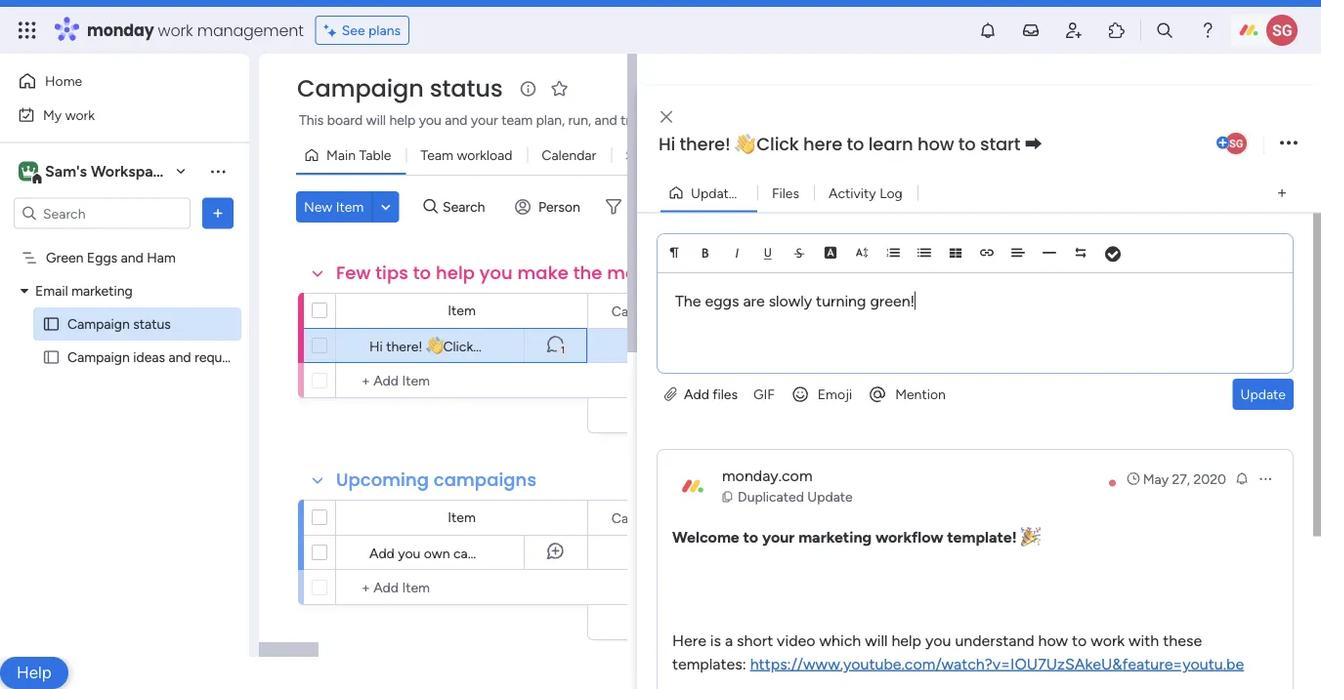Task type: locate. For each thing, give the bounding box(es) containing it.
learn down make
[[524, 338, 553, 355]]

line image
[[1043, 246, 1056, 259]]

1 vertical spatial workflow
[[876, 528, 944, 546]]

to left with
[[1072, 631, 1087, 650]]

marketing down duplicated update
[[799, 528, 872, 546]]

0 horizontal spatial 1
[[561, 344, 565, 356]]

2 vertical spatial item
[[448, 510, 476, 526]]

work right monday
[[158, 19, 193, 41]]

your down the duplicated
[[762, 528, 795, 546]]

1 vertical spatial ➡️
[[634, 338, 648, 355]]

help inside button
[[389, 112, 416, 129]]

campaign status down plans
[[297, 72, 503, 105]]

notifications image
[[978, 21, 998, 40]]

campaign for public board image
[[67, 349, 130, 366]]

1 horizontal spatial 👋
[[735, 132, 752, 157]]

help inside here is a short video which will help you understand how to work with these templates:
[[892, 631, 922, 650]]

0 vertical spatial click
[[757, 132, 799, 157]]

0 vertical spatial work
[[158, 19, 193, 41]]

0 horizontal spatial here
[[477, 338, 504, 355]]

options image up add view image
[[1280, 130, 1298, 157]]

how down few tips to help you make the most of this template :) field
[[557, 338, 583, 355]]

here
[[803, 132, 842, 157], [477, 338, 504, 355]]

﻿the eggs are slowly turning green!
[[675, 291, 915, 310]]

turning
[[816, 291, 866, 310]]

1 vertical spatial how
[[557, 338, 583, 355]]

0 horizontal spatial hi
[[369, 338, 383, 355]]

update up welcome to your marketing workflow template! 🎉
[[807, 489, 853, 505]]

status up team in the top of the page
[[430, 72, 503, 105]]

1 horizontal spatial start
[[980, 132, 1020, 157]]

green
[[46, 250, 84, 266]]

campaign right public board image
[[67, 349, 130, 366]]

how right understand
[[1038, 631, 1068, 650]]

0 horizontal spatial how
[[557, 338, 583, 355]]

1 vertical spatial item
[[448, 302, 476, 319]]

add for add files
[[684, 386, 709, 403]]

0 vertical spatial here
[[803, 132, 842, 157]]

help down campaign status 'field'
[[389, 112, 416, 129]]

1 vertical spatial help
[[436, 261, 475, 286]]

1 right /
[[755, 185, 760, 201]]

add right dapulse attachment icon
[[684, 386, 709, 403]]

2 + add item text field from the top
[[346, 577, 579, 600]]

1 horizontal spatial hi
[[659, 132, 675, 157]]

how
[[918, 132, 954, 157], [557, 338, 583, 355], [1038, 631, 1068, 650]]

to down workspace.
[[958, 132, 976, 157]]

1 vertical spatial options image
[[208, 204, 228, 223]]

0 vertical spatial start
[[980, 132, 1020, 157]]

1 horizontal spatial update
[[1241, 386, 1286, 403]]

public board image
[[42, 315, 61, 334]]

learn
[[869, 132, 913, 157], [524, 338, 553, 355]]

close image
[[661, 110, 672, 124]]

1 horizontal spatial work
[[158, 19, 193, 41]]

2 vertical spatial how
[[1038, 631, 1068, 650]]

0 vertical spatial help
[[389, 112, 416, 129]]

apps image
[[1107, 21, 1127, 40]]

campaign
[[453, 545, 513, 562]]

1 vertical spatial hi there! 👋  click here to learn how to start ➡️
[[369, 338, 648, 355]]

0 horizontal spatial start
[[603, 338, 631, 355]]

sam's
[[45, 162, 87, 181]]

team
[[421, 147, 453, 164]]

0 vertical spatial will
[[366, 112, 386, 129]]

campaigns
[[434, 468, 537, 493]]

add for add you own campaign
[[369, 545, 395, 562]]

0 horizontal spatial ➡️
[[634, 338, 648, 355]]

you left understand
[[925, 631, 951, 650]]

1 vertical spatial add
[[369, 545, 395, 562]]

update up options image
[[1241, 386, 1286, 403]]

0 vertical spatial update
[[1241, 386, 1286, 403]]

0 vertical spatial learn
[[869, 132, 913, 157]]

workflow left in
[[797, 112, 853, 129]]

0 vertical spatial workflow
[[797, 112, 853, 129]]

1 vertical spatial here
[[477, 338, 504, 355]]

ham
[[147, 250, 176, 266]]

eggs
[[87, 250, 117, 266]]

and
[[445, 112, 468, 129], [595, 112, 617, 129], [121, 250, 143, 266], [169, 349, 191, 366]]

status up ideas
[[133, 316, 171, 333]]

hi
[[659, 132, 675, 157], [369, 338, 383, 355]]

to down in
[[847, 132, 864, 157]]

reminder image
[[1234, 471, 1250, 486]]

2020
[[1194, 471, 1226, 487]]

person button
[[507, 192, 592, 223]]

0 horizontal spatial campaign status
[[67, 316, 171, 333]]

click left 1 button
[[443, 338, 473, 355]]

workspace.
[[897, 112, 966, 129]]

2 horizontal spatial how
[[1038, 631, 1068, 650]]

1 vertical spatial status
[[133, 316, 171, 333]]

link image
[[980, 246, 994, 259]]

team workload
[[421, 147, 512, 164]]

how down workspace.
[[918, 132, 954, 157]]

to inside here is a short video which will help you understand how to work with these templates:
[[1072, 631, 1087, 650]]

there! down "tips"
[[386, 338, 423, 355]]

1 horizontal spatial click
[[757, 132, 799, 157]]

update inside button
[[1241, 386, 1286, 403]]

1 vertical spatial campaign status
[[67, 316, 171, 333]]

caret down image
[[21, 284, 28, 298]]

add
[[684, 386, 709, 403], [369, 545, 395, 562]]

options image
[[1258, 471, 1273, 487]]

few
[[336, 261, 371, 286]]

1 horizontal spatial marketing
[[799, 528, 872, 546]]

you left own
[[398, 545, 421, 562]]

1 horizontal spatial ➡️
[[1025, 132, 1042, 157]]

0 vertical spatial there!
[[680, 132, 731, 157]]

0 vertical spatial how
[[918, 132, 954, 157]]

2 horizontal spatial help
[[892, 631, 922, 650]]

1 vertical spatial update
[[807, 489, 853, 505]]

0 vertical spatial campaign
[[297, 72, 424, 105]]

workflow left template!
[[876, 528, 944, 546]]

0 vertical spatial marketing
[[71, 283, 133, 300]]

sam's workspace button
[[14, 155, 194, 188]]

work right "my"
[[65, 107, 95, 123]]

0 vertical spatial + add item text field
[[346, 369, 579, 393]]

Search in workspace field
[[41, 202, 163, 225]]

marketing
[[71, 283, 133, 300], [799, 528, 872, 546]]

1 horizontal spatial learn
[[869, 132, 913, 157]]

templates:
[[672, 655, 746, 673]]

here up activity
[[803, 132, 842, 157]]

status
[[430, 72, 503, 105], [133, 316, 171, 333]]

duplicated update
[[738, 489, 853, 505]]

1 horizontal spatial here
[[803, 132, 842, 157]]

workload
[[457, 147, 512, 164]]

gif button
[[746, 379, 783, 410]]

add files
[[681, 386, 738, 403]]

will
[[366, 112, 386, 129], [865, 631, 888, 650]]

0 vertical spatial options image
[[1280, 130, 1298, 157]]

you up team
[[419, 112, 442, 129]]

👋
[[735, 132, 752, 157], [426, 338, 440, 355]]

this board will help you and your team plan, run, and track your entire campaign's workflow in one workspace.
[[299, 112, 966, 129]]

1 down few tips to help you make the most of this template :) field
[[561, 344, 565, 356]]

item inside button
[[336, 199, 364, 215]]

campaign down email marketing
[[67, 316, 130, 333]]

0 vertical spatial 👋
[[735, 132, 752, 157]]

0 horizontal spatial will
[[366, 112, 386, 129]]

work left with
[[1091, 631, 1125, 650]]

0 horizontal spatial workflow
[[797, 112, 853, 129]]

➡️
[[1025, 132, 1042, 157], [634, 338, 648, 355]]

0 vertical spatial status
[[430, 72, 503, 105]]

update
[[1241, 386, 1286, 403], [807, 489, 853, 505]]

main table button
[[296, 140, 406, 171]]

you left make
[[480, 261, 513, 286]]

0 vertical spatial item
[[336, 199, 364, 215]]

0 horizontal spatial help
[[389, 112, 416, 129]]

few tips to help you make the most of this template :)
[[336, 261, 817, 286]]

strikethrough image
[[793, 246, 806, 259]]

➡️ inside field
[[1025, 132, 1042, 157]]

1 vertical spatial + add item text field
[[346, 577, 579, 600]]

1 vertical spatial 1
[[561, 344, 565, 356]]

hi there! 👋  click here to learn how to start ➡️ down in
[[659, 132, 1042, 157]]

here left 1 button
[[477, 338, 504, 355]]

0 vertical spatial hi there! 👋  click here to learn how to start ➡️
[[659, 132, 1042, 157]]

hi down close icon
[[659, 132, 675, 157]]

0 horizontal spatial add
[[369, 545, 395, 562]]

0 horizontal spatial work
[[65, 107, 95, 123]]

there!
[[680, 132, 731, 157], [386, 338, 423, 355]]

1 horizontal spatial help
[[436, 261, 475, 286]]

1 horizontal spatial hi there! 👋  click here to learn how to start ➡️
[[659, 132, 1042, 157]]

add left own
[[369, 545, 395, 562]]

here inside field
[[803, 132, 842, 157]]

this
[[299, 112, 324, 129]]

0 vertical spatial add
[[684, 386, 709, 403]]

underline image
[[761, 246, 775, 259]]

the
[[573, 261, 602, 286]]

help right "tips"
[[436, 261, 475, 286]]

1 horizontal spatial your
[[655, 112, 682, 129]]

workspace image
[[19, 161, 38, 182], [21, 161, 35, 182]]

emoji button
[[783, 379, 860, 410]]

team workload button
[[406, 140, 527, 171]]

will right board
[[366, 112, 386, 129]]

video
[[777, 631, 816, 650]]

updates
[[691, 185, 743, 201]]

0 vertical spatial hi
[[659, 132, 675, 157]]

see plans button
[[315, 16, 410, 45]]

options image down workspace options image
[[208, 204, 228, 223]]

and right run,
[[595, 112, 617, 129]]

upcoming campaigns
[[336, 468, 537, 493]]

options image
[[1280, 130, 1298, 157], [208, 204, 228, 223]]

1 horizontal spatial add
[[684, 386, 709, 403]]

there! down entire
[[680, 132, 731, 157]]

understand
[[955, 631, 1035, 650]]

1 horizontal spatial there!
[[680, 132, 731, 157]]

italic image
[[730, 246, 744, 259]]

help inside field
[[436, 261, 475, 286]]

+ Add Item text field
[[346, 369, 579, 393], [346, 577, 579, 600]]

search everything image
[[1155, 21, 1175, 40]]

Upcoming campaigns field
[[331, 468, 541, 494]]

Hi there! 👋  Click here to learn how to start ➡️ field
[[654, 132, 1213, 157]]

help right which
[[892, 631, 922, 650]]

2 vertical spatial work
[[1091, 631, 1125, 650]]

1 horizontal spatial 1
[[755, 185, 760, 201]]

here is a short video which will help you understand how to work with these templates:
[[672, 631, 1202, 673]]

1 + add item text field from the top
[[346, 369, 579, 393]]

click
[[757, 132, 799, 157], [443, 338, 473, 355]]

1 horizontal spatial campaign status
[[297, 72, 503, 105]]

2 vertical spatial help
[[892, 631, 922, 650]]

1 horizontal spatial will
[[865, 631, 888, 650]]

to down the
[[586, 338, 599, 355]]

Few tips to help you make the most of this template :) field
[[331, 261, 817, 286]]

2 horizontal spatial work
[[1091, 631, 1125, 650]]

campaign for public board icon at the left
[[67, 316, 130, 333]]

option
[[0, 240, 249, 244]]

2 horizontal spatial your
[[762, 528, 795, 546]]

hi down "tips"
[[369, 338, 383, 355]]

0 horizontal spatial update
[[807, 489, 853, 505]]

mention button
[[860, 379, 954, 410]]

0 vertical spatial 1
[[755, 185, 760, 201]]

0 vertical spatial campaign status
[[297, 72, 503, 105]]

1 vertical spatial campaign
[[67, 316, 130, 333]]

0 horizontal spatial marketing
[[71, 283, 133, 300]]

public board image
[[42, 348, 61, 367]]

hi there! 👋  click here to learn how to start ➡️ down make
[[369, 338, 648, 355]]

work inside button
[[65, 107, 95, 123]]

invite members image
[[1064, 21, 1084, 40]]

item for few
[[448, 302, 476, 319]]

learn down one
[[869, 132, 913, 157]]

1
[[755, 185, 760, 201], [561, 344, 565, 356]]

0 vertical spatial ➡️
[[1025, 132, 1042, 157]]

will right which
[[865, 631, 888, 650]]

rtl ltr image
[[1074, 246, 1088, 259]]

campaign up board
[[297, 72, 424, 105]]

👋 inside hi there! 👋  click here to learn how to start ➡️ field
[[735, 132, 752, 157]]

&bull; bullets image
[[918, 246, 931, 259]]

workflow
[[797, 112, 853, 129], [876, 528, 944, 546]]

to down the duplicated
[[743, 528, 758, 546]]

1 vertical spatial there!
[[386, 338, 423, 355]]

2 vertical spatial campaign
[[67, 349, 130, 366]]

marketing down eggs
[[71, 283, 133, 300]]

1 vertical spatial learn
[[524, 338, 553, 355]]

filter by anything image
[[598, 197, 629, 217]]

1 button
[[524, 328, 587, 364]]

1 vertical spatial hi
[[369, 338, 383, 355]]

format image
[[667, 246, 681, 259]]

main table
[[326, 147, 391, 164]]

your right track
[[655, 112, 682, 129]]

may 27, 2020 link
[[1126, 469, 1226, 489]]

1 vertical spatial work
[[65, 107, 95, 123]]

1 vertical spatial click
[[443, 338, 473, 355]]

will inside here is a short video which will help you understand how to work with these templates:
[[865, 631, 888, 650]]

log
[[880, 185, 903, 201]]

1 horizontal spatial status
[[430, 72, 503, 105]]

help
[[389, 112, 416, 129], [436, 261, 475, 286], [892, 631, 922, 650]]

help
[[17, 664, 52, 684]]

calendar button
[[527, 140, 611, 171]]

and up team workload
[[445, 112, 468, 129]]

campaign status up ideas
[[67, 316, 171, 333]]

short
[[737, 631, 773, 650]]

your left team in the top of the page
[[471, 112, 498, 129]]

1 vertical spatial will
[[865, 631, 888, 650]]

workflow inside button
[[797, 112, 853, 129]]

click down campaign's
[[757, 132, 799, 157]]

workspace options image
[[208, 161, 228, 181]]

list box
[[0, 237, 249, 638]]

you
[[419, 112, 442, 129], [480, 261, 513, 286], [398, 545, 421, 562], [925, 631, 951, 650]]

1. numbers image
[[886, 246, 900, 259]]

None field
[[607, 301, 720, 322], [607, 508, 720, 529], [607, 301, 720, 322], [607, 508, 720, 529]]

sam's workspace
[[45, 162, 170, 181]]

1 inside button
[[755, 185, 760, 201]]

/
[[746, 185, 751, 201]]

this
[[680, 261, 712, 286]]

Search field
[[438, 193, 496, 221]]

1 horizontal spatial how
[[918, 132, 954, 157]]

text color image
[[824, 246, 837, 259]]

workspace
[[91, 162, 170, 181]]

Campaign status field
[[292, 72, 508, 105]]

1 vertical spatial 👋
[[426, 338, 440, 355]]

to left 1 button
[[507, 338, 520, 355]]



Task type: describe. For each thing, give the bounding box(es) containing it.
0 horizontal spatial 👋
[[426, 338, 440, 355]]

most
[[607, 261, 653, 286]]

help for to
[[436, 261, 475, 286]]

27,
[[1172, 471, 1190, 487]]

workspace selection element
[[19, 160, 172, 185]]

main
[[326, 147, 356, 164]]

see plans
[[342, 22, 401, 39]]

and right ideas
[[169, 349, 191, 366]]

show board description image
[[517, 79, 540, 99]]

table
[[359, 147, 391, 164]]

0 horizontal spatial your
[[471, 112, 498, 129]]

my work button
[[12, 99, 210, 130]]

my work
[[43, 107, 95, 123]]

1 workspace image from the left
[[19, 161, 38, 182]]

work inside here is a short video which will help you understand how to work with these templates:
[[1091, 631, 1125, 650]]

update button
[[1233, 379, 1294, 410]]

add to favorites image
[[550, 79, 569, 98]]

emoji
[[818, 386, 852, 403]]

plan,
[[536, 112, 565, 129]]

chart
[[669, 147, 701, 164]]

:)
[[804, 261, 817, 286]]

work for monday
[[158, 19, 193, 41]]

files
[[772, 185, 799, 201]]

start inside field
[[980, 132, 1020, 157]]

with
[[1129, 631, 1159, 650]]

duplicated
[[738, 489, 804, 505]]

team
[[502, 112, 533, 129]]

click inside field
[[757, 132, 799, 157]]

new item button
[[296, 192, 372, 223]]

🎉
[[1021, 528, 1036, 546]]

help button
[[0, 658, 68, 690]]

slowly
[[769, 291, 812, 310]]

add view image
[[1278, 186, 1286, 200]]

board
[[327, 112, 363, 129]]

hi inside field
[[659, 132, 675, 157]]

activity log
[[829, 185, 903, 201]]

inbox image
[[1021, 21, 1041, 40]]

tips
[[376, 261, 408, 286]]

in
[[856, 112, 867, 129]]

campaign ideas and requests
[[67, 349, 248, 366]]

activity log button
[[814, 177, 917, 209]]

bold image
[[699, 246, 712, 259]]

monday.com
[[722, 466, 813, 485]]

activity
[[829, 185, 876, 201]]

table image
[[949, 246, 963, 259]]

2 workspace image from the left
[[21, 161, 35, 182]]

eggs
[[705, 291, 739, 310]]

you inside here is a short video which will help you understand how to work with these templates:
[[925, 631, 951, 650]]

calendar
[[542, 147, 596, 164]]

dapulse attachment image
[[665, 386, 677, 403]]

files
[[713, 386, 738, 403]]

upcoming
[[336, 468, 429, 493]]

select product image
[[18, 21, 37, 40]]

status
[[626, 147, 665, 164]]

email marketing
[[35, 283, 133, 300]]

updates / 1
[[691, 185, 760, 201]]

own
[[424, 545, 450, 562]]

home button
[[12, 65, 210, 97]]

there! inside field
[[680, 132, 731, 157]]

new
[[304, 199, 333, 215]]

track
[[621, 112, 651, 129]]

campaign's
[[724, 112, 793, 129]]

make
[[518, 261, 569, 286]]

angle down image
[[381, 200, 391, 215]]

see
[[342, 22, 365, 39]]

my
[[43, 107, 62, 123]]

0 horizontal spatial status
[[133, 316, 171, 333]]

template
[[717, 261, 799, 286]]

email
[[35, 283, 68, 300]]

campaign status inside 'list box'
[[67, 316, 171, 333]]

0 horizontal spatial hi there! 👋  click here to learn how to start ➡️
[[369, 338, 648, 355]]

0 horizontal spatial learn
[[524, 338, 553, 355]]

monday work management
[[87, 19, 304, 41]]

status chart button
[[611, 140, 715, 171]]

template!
[[947, 528, 1017, 546]]

this board will help you and your team plan, run, and track your entire campaign's workflow in one workspace. button
[[296, 108, 966, 132]]

one
[[871, 112, 894, 129]]

1 horizontal spatial options image
[[1280, 130, 1298, 157]]

hi there! 👋  click here to learn how to start ➡️ inside field
[[659, 132, 1042, 157]]

person
[[538, 199, 580, 215]]

dapulse addbtn image
[[1217, 137, 1229, 150]]

1 vertical spatial start
[[603, 338, 631, 355]]

how inside hi there! 👋  click here to learn how to start ➡️ field
[[918, 132, 954, 157]]

1 inside button
[[561, 344, 565, 356]]

help image
[[1198, 21, 1218, 40]]

and left the ham
[[121, 250, 143, 266]]

sam green image
[[1224, 131, 1249, 156]]

0 horizontal spatial options image
[[208, 204, 228, 223]]

a
[[725, 631, 733, 650]]

size image
[[855, 246, 869, 259]]

will inside button
[[366, 112, 386, 129]]

item for upcoming
[[448, 510, 476, 526]]

are
[[743, 291, 765, 310]]

add you own campaign
[[369, 545, 513, 562]]

list box containing green eggs and ham
[[0, 237, 249, 638]]

checklist image
[[1105, 247, 1121, 260]]

0 horizontal spatial there!
[[386, 338, 423, 355]]

home
[[45, 73, 82, 89]]

management
[[197, 19, 304, 41]]

here
[[672, 631, 706, 650]]

you inside field
[[480, 261, 513, 286]]

v2 search image
[[423, 196, 438, 218]]

how inside here is a short video which will help you understand how to work with these templates:
[[1038, 631, 1068, 650]]

work for my
[[65, 107, 95, 123]]

help for will
[[389, 112, 416, 129]]

green eggs and ham
[[46, 250, 176, 266]]

files button
[[757, 177, 814, 209]]

these
[[1163, 631, 1202, 650]]

may 27, 2020
[[1143, 471, 1226, 487]]

mention
[[895, 386, 946, 403]]

green!
[[870, 291, 915, 310]]

learn inside field
[[869, 132, 913, 157]]

ideas
[[133, 349, 165, 366]]

1 vertical spatial marketing
[[799, 528, 872, 546]]

gif
[[753, 386, 775, 403]]

to right "tips"
[[413, 261, 431, 286]]

updates / 1 button
[[661, 177, 760, 209]]

sam green image
[[1267, 15, 1298, 46]]

is
[[710, 631, 721, 650]]

status chart
[[626, 147, 701, 164]]

you inside button
[[419, 112, 442, 129]]

marketing inside 'list box'
[[71, 283, 133, 300]]

of
[[658, 261, 675, 286]]

1 horizontal spatial workflow
[[876, 528, 944, 546]]

which
[[819, 631, 861, 650]]

may
[[1143, 471, 1169, 487]]

align image
[[1011, 246, 1025, 259]]



Task type: vqa. For each thing, say whether or not it's contained in the screenshot.
and
yes



